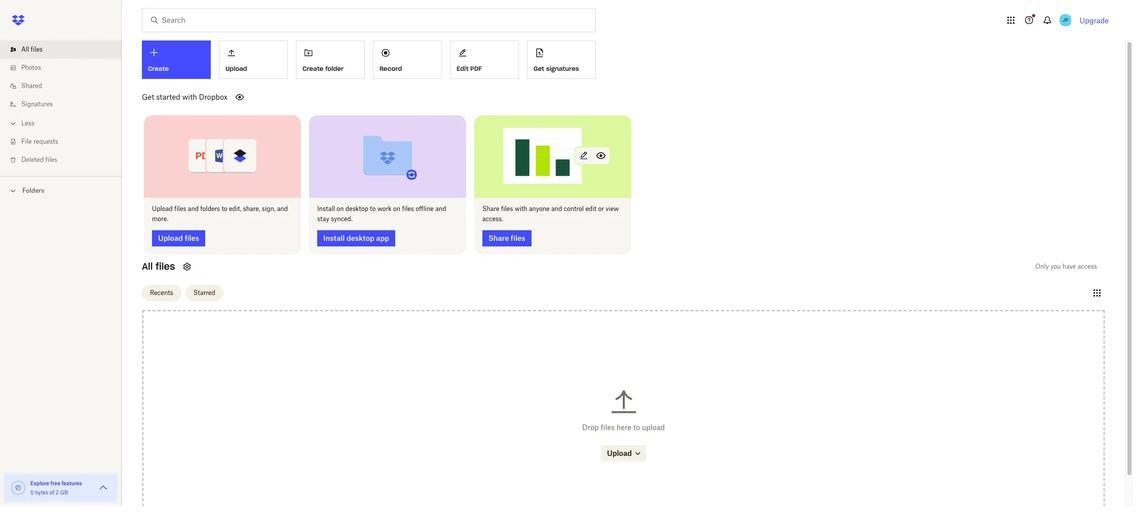 Task type: vqa. For each thing, say whether or not it's contained in the screenshot.
Search in folder "Dropbox" text field
yes



Task type: describe. For each thing, give the bounding box(es) containing it.
signatures
[[21, 100, 53, 108]]

install for install on desktop to work on files offline and stay synced.
[[317, 205, 335, 213]]

2 and from the left
[[277, 205, 288, 213]]

to for drop files here to upload
[[633, 423, 640, 432]]

edit,
[[229, 205, 241, 213]]

files left folder settings image
[[156, 261, 175, 272]]

starred button
[[185, 285, 223, 302]]

jp
[[1062, 17, 1069, 23]]

explore free features 0 bytes of 2 gb
[[30, 481, 82, 496]]

access.
[[482, 215, 503, 223]]

pdf
[[470, 65, 482, 72]]

with for started
[[182, 93, 197, 101]]

folders
[[200, 205, 220, 213]]

to for install on desktop to work on files offline and stay synced.
[[370, 205, 376, 213]]

create folder button
[[296, 41, 365, 79]]

files inside install on desktop to work on files offline and stay synced.
[[402, 205, 414, 213]]

dropbox
[[199, 93, 227, 101]]

view
[[606, 205, 619, 213]]

started
[[156, 93, 180, 101]]

upload down drop files here to upload
[[607, 449, 632, 458]]

desktop inside install on desktop to work on files offline and stay synced.
[[345, 205, 368, 213]]

and inside install on desktop to work on files offline and stay synced.
[[435, 205, 446, 213]]

2 on from the left
[[393, 205, 400, 213]]

edit
[[457, 65, 468, 72]]

all inside list item
[[21, 46, 29, 53]]

share files with anyone and control edit or view access.
[[482, 205, 619, 223]]

get signatures button
[[527, 41, 596, 79]]

files inside the share files button
[[511, 234, 525, 242]]

offline
[[416, 205, 434, 213]]

upload files and folders to edit, share, sign, and more.
[[152, 205, 288, 223]]

folders button
[[0, 183, 122, 198]]

jp button
[[1057, 12, 1074, 28]]

drop files here to upload
[[582, 423, 665, 432]]

list containing all files
[[0, 34, 122, 176]]

requests
[[33, 138, 58, 145]]

upload inside upload files and folders to edit, share, sign, and more.
[[152, 205, 173, 213]]

of
[[50, 490, 54, 496]]

file requests link
[[8, 133, 122, 151]]

share for share files
[[488, 234, 509, 242]]

recents
[[150, 289, 173, 297]]

files inside deleted files link
[[45, 156, 57, 164]]

all files list item
[[0, 41, 122, 59]]

shared link
[[8, 77, 122, 95]]

have
[[1063, 263, 1076, 270]]

upload files button
[[152, 230, 205, 247]]

less image
[[8, 119, 18, 129]]

stay
[[317, 215, 329, 223]]

create button
[[142, 41, 211, 79]]

work
[[377, 205, 392, 213]]

1 on from the left
[[337, 205, 344, 213]]

deleted
[[21, 156, 44, 164]]

files inside upload files and folders to edit, share, sign, and more.
[[174, 205, 186, 213]]

or
[[598, 205, 604, 213]]

create folder
[[303, 65, 344, 72]]

install on desktop to work on files offline and stay synced.
[[317, 205, 446, 223]]

quota usage element
[[10, 480, 26, 497]]

upload
[[642, 423, 665, 432]]

gb
[[60, 490, 68, 496]]

recents button
[[142, 285, 181, 302]]

files left here
[[601, 423, 615, 432]]

here
[[617, 423, 631, 432]]

get for get started with dropbox
[[142, 93, 154, 101]]

1 vertical spatial upload button
[[601, 446, 646, 462]]

files inside upload files button
[[185, 234, 199, 242]]

file
[[21, 138, 32, 145]]

sign,
[[262, 205, 275, 213]]

1 vertical spatial all
[[142, 261, 153, 272]]

file requests
[[21, 138, 58, 145]]

deleted files link
[[8, 151, 122, 169]]

photos
[[21, 64, 41, 71]]

folders
[[22, 187, 44, 195]]



Task type: locate. For each thing, give the bounding box(es) containing it.
edit
[[586, 205, 597, 213]]

1 horizontal spatial upload button
[[601, 446, 646, 462]]

get started with dropbox
[[142, 93, 227, 101]]

1 vertical spatial desktop
[[346, 234, 374, 242]]

get
[[534, 65, 544, 72], [142, 93, 154, 101]]

with
[[182, 93, 197, 101], [515, 205, 527, 213]]

2 horizontal spatial to
[[633, 423, 640, 432]]

and inside share files with anyone and control edit or view access.
[[551, 205, 562, 213]]

all up photos on the left of page
[[21, 46, 29, 53]]

0 horizontal spatial get
[[142, 93, 154, 101]]

to
[[222, 205, 227, 213], [370, 205, 376, 213], [633, 423, 640, 432]]

get left 'signatures'
[[534, 65, 544, 72]]

desktop left app
[[346, 234, 374, 242]]

upload inside button
[[158, 234, 183, 242]]

files up folder settings image
[[185, 234, 199, 242]]

drop
[[582, 423, 599, 432]]

upload files
[[158, 234, 199, 242]]

0
[[30, 490, 34, 496]]

on right work
[[393, 205, 400, 213]]

on
[[337, 205, 344, 213], [393, 205, 400, 213]]

install inside button
[[323, 234, 345, 242]]

Search in folder "Dropbox" text field
[[162, 15, 575, 26]]

create up started
[[148, 65, 169, 72]]

to left work
[[370, 205, 376, 213]]

files up access.
[[501, 205, 513, 213]]

get left started
[[142, 93, 154, 101]]

you
[[1051, 263, 1061, 270]]

all files inside list item
[[21, 46, 43, 53]]

upgrade
[[1080, 16, 1109, 25]]

anyone
[[529, 205, 550, 213]]

access
[[1078, 263, 1097, 270]]

0 vertical spatial share
[[482, 205, 499, 213]]

and
[[188, 205, 199, 213], [277, 205, 288, 213], [435, 205, 446, 213], [551, 205, 562, 213]]

synced.
[[331, 215, 353, 223]]

record
[[380, 65, 402, 72]]

1 horizontal spatial to
[[370, 205, 376, 213]]

app
[[376, 234, 389, 242]]

install
[[317, 205, 335, 213], [323, 234, 345, 242]]

0 horizontal spatial create
[[148, 65, 169, 72]]

signatures link
[[8, 95, 122, 114]]

create for create
[[148, 65, 169, 72]]

only you have access
[[1035, 263, 1097, 270]]

on up synced.
[[337, 205, 344, 213]]

with inside share files with anyone and control edit or view access.
[[515, 205, 527, 213]]

and right offline
[[435, 205, 446, 213]]

share up access.
[[482, 205, 499, 213]]

edit pdf button
[[450, 41, 519, 79]]

0 horizontal spatial with
[[182, 93, 197, 101]]

get signatures
[[534, 65, 579, 72]]

0 horizontal spatial on
[[337, 205, 344, 213]]

files
[[31, 46, 43, 53], [45, 156, 57, 164], [174, 205, 186, 213], [402, 205, 414, 213], [501, 205, 513, 213], [185, 234, 199, 242], [511, 234, 525, 242], [156, 261, 175, 272], [601, 423, 615, 432]]

deleted files
[[21, 156, 57, 164]]

upload button
[[219, 41, 288, 79], [601, 446, 646, 462]]

less
[[21, 120, 34, 127]]

0 vertical spatial desktop
[[345, 205, 368, 213]]

files down share files with anyone and control edit or view access.
[[511, 234, 525, 242]]

folder
[[325, 65, 344, 72]]

files left offline
[[402, 205, 414, 213]]

features
[[62, 481, 82, 487]]

to inside install on desktop to work on files offline and stay synced.
[[370, 205, 376, 213]]

and left the folders
[[188, 205, 199, 213]]

1 horizontal spatial all files
[[142, 261, 175, 272]]

all files
[[21, 46, 43, 53], [142, 261, 175, 272]]

install desktop app button
[[317, 230, 395, 247]]

to left edit,
[[222, 205, 227, 213]]

signatures
[[546, 65, 579, 72]]

photos link
[[8, 59, 122, 77]]

create left folder
[[303, 65, 323, 72]]

get inside 'button'
[[534, 65, 544, 72]]

all up recents
[[142, 261, 153, 272]]

1 vertical spatial get
[[142, 93, 154, 101]]

upload
[[226, 65, 247, 72], [152, 205, 173, 213], [158, 234, 183, 242], [607, 449, 632, 458]]

desktop up synced.
[[345, 205, 368, 213]]

share files
[[488, 234, 525, 242]]

create inside button
[[303, 65, 323, 72]]

and left the control
[[551, 205, 562, 213]]

share for share files with anyone and control edit or view access.
[[482, 205, 499, 213]]

starred
[[193, 289, 215, 297]]

0 horizontal spatial all
[[21, 46, 29, 53]]

share,
[[243, 205, 260, 213]]

upload up dropbox
[[226, 65, 247, 72]]

share down access.
[[488, 234, 509, 242]]

share
[[482, 205, 499, 213], [488, 234, 509, 242]]

1 horizontal spatial create
[[303, 65, 323, 72]]

upgrade link
[[1080, 16, 1109, 25]]

1 vertical spatial with
[[515, 205, 527, 213]]

1 horizontal spatial get
[[534, 65, 544, 72]]

1 horizontal spatial on
[[393, 205, 400, 213]]

free
[[50, 481, 60, 487]]

shared
[[21, 82, 42, 90]]

install desktop app
[[323, 234, 389, 242]]

0 vertical spatial install
[[317, 205, 335, 213]]

0 vertical spatial get
[[534, 65, 544, 72]]

1 and from the left
[[188, 205, 199, 213]]

all files up recents
[[142, 261, 175, 272]]

all
[[21, 46, 29, 53], [142, 261, 153, 272]]

0 vertical spatial all files
[[21, 46, 43, 53]]

bytes
[[35, 490, 48, 496]]

with left anyone
[[515, 205, 527, 213]]

to inside upload files and folders to edit, share, sign, and more.
[[222, 205, 227, 213]]

0 vertical spatial with
[[182, 93, 197, 101]]

0 vertical spatial upload button
[[219, 41, 288, 79]]

install for install desktop app
[[323, 234, 345, 242]]

only
[[1035, 263, 1049, 270]]

folder settings image
[[181, 261, 193, 273]]

upload up more.
[[152, 205, 173, 213]]

to right here
[[633, 423, 640, 432]]

1 horizontal spatial all
[[142, 261, 153, 272]]

upload down more.
[[158, 234, 183, 242]]

1 vertical spatial install
[[323, 234, 345, 242]]

files up upload files
[[174, 205, 186, 213]]

desktop
[[345, 205, 368, 213], [346, 234, 374, 242]]

record button
[[373, 41, 442, 79]]

files inside share files with anyone and control edit or view access.
[[501, 205, 513, 213]]

create
[[303, 65, 323, 72], [148, 65, 169, 72]]

share inside button
[[488, 234, 509, 242]]

1 horizontal spatial with
[[515, 205, 527, 213]]

edit pdf
[[457, 65, 482, 72]]

files up photos on the left of page
[[31, 46, 43, 53]]

all files up photos on the left of page
[[21, 46, 43, 53]]

0 vertical spatial all
[[21, 46, 29, 53]]

more.
[[152, 215, 168, 223]]

explore
[[30, 481, 49, 487]]

files right deleted in the left of the page
[[45, 156, 57, 164]]

4 and from the left
[[551, 205, 562, 213]]

get for get signatures
[[534, 65, 544, 72]]

and right sign,
[[277, 205, 288, 213]]

control
[[564, 205, 584, 213]]

0 horizontal spatial upload button
[[219, 41, 288, 79]]

install up stay
[[317, 205, 335, 213]]

1 vertical spatial share
[[488, 234, 509, 242]]

0 horizontal spatial to
[[222, 205, 227, 213]]

3 and from the left
[[435, 205, 446, 213]]

share files button
[[482, 230, 531, 247]]

dropbox image
[[8, 10, 28, 30]]

1 vertical spatial all files
[[142, 261, 175, 272]]

0 horizontal spatial all files
[[21, 46, 43, 53]]

with for files
[[515, 205, 527, 213]]

install inside install on desktop to work on files offline and stay synced.
[[317, 205, 335, 213]]

2
[[56, 490, 59, 496]]

all files link
[[8, 41, 122, 59]]

create for create folder
[[303, 65, 323, 72]]

with right started
[[182, 93, 197, 101]]

install down synced.
[[323, 234, 345, 242]]

list
[[0, 34, 122, 176]]

share inside share files with anyone and control edit or view access.
[[482, 205, 499, 213]]

desktop inside button
[[346, 234, 374, 242]]

files inside all files link
[[31, 46, 43, 53]]

create inside popup button
[[148, 65, 169, 72]]



